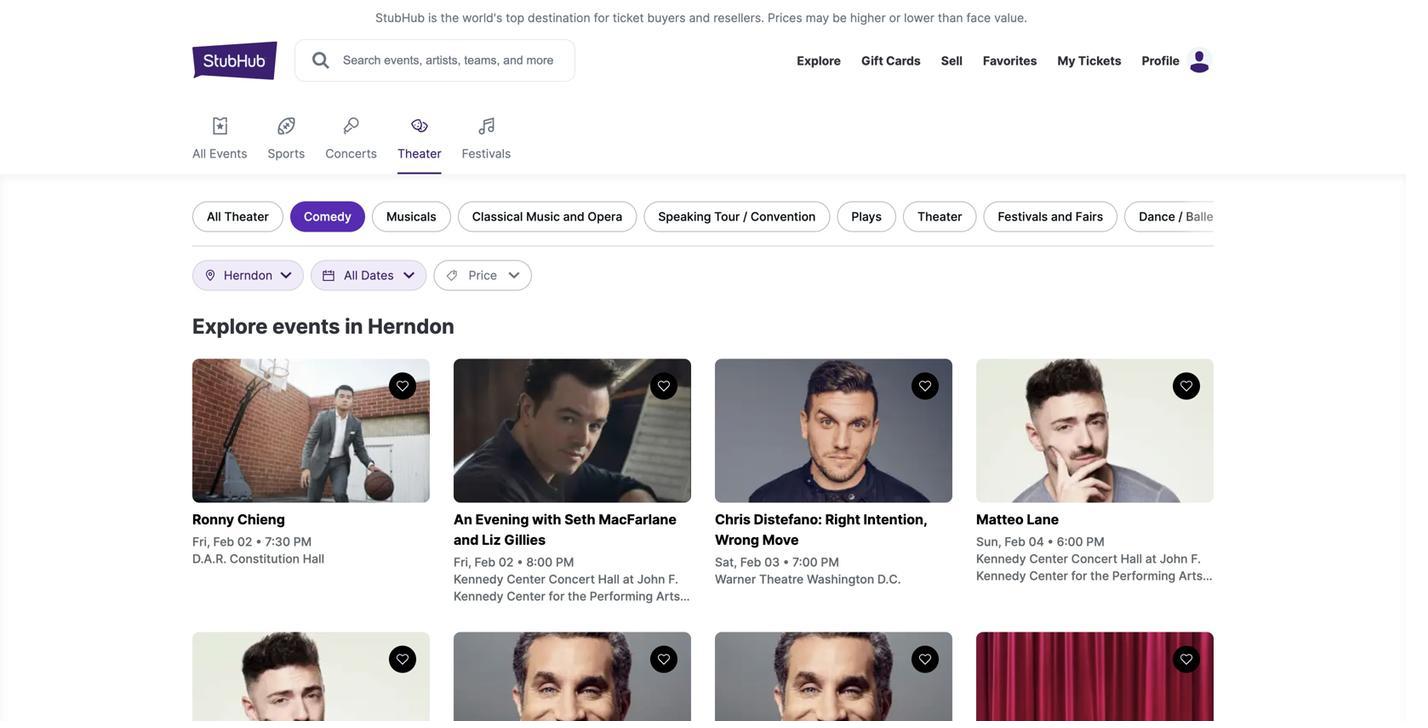Task type: describe. For each thing, give the bounding box(es) containing it.
or
[[889, 11, 901, 25]]

speaking
[[658, 209, 711, 224]]

profile
[[1142, 54, 1180, 68]]

ballet
[[1186, 209, 1218, 224]]

chris
[[715, 511, 751, 528]]

than
[[938, 11, 963, 25]]

price button
[[434, 260, 532, 291]]

matteo lane sun, feb 04 • 6:00 pm kennedy center concert hall at john f. kennedy center for the performing arts - complex
[[976, 511, 1212, 600]]

feb inside chris distefano: right intention, wrong move sat, feb 03 • 7:00 pm warner theatre washington d.c.
[[740, 555, 761, 569]]

festivals and fairs button
[[984, 201, 1118, 232]]

stubhub image
[[192, 39, 278, 82]]

classical music and opera
[[472, 209, 623, 224]]

d.c.
[[878, 572, 901, 587]]

gift cards
[[861, 54, 921, 68]]

wrong
[[715, 532, 759, 548]]

profile link
[[1142, 54, 1180, 68]]

• inside an evening with seth macfarlane and liz gillies fri, feb 02 • 8:00 pm kennedy center concert hall at john f. kennedy center for the performing arts - complex
[[517, 555, 523, 569]]

pm inside matteo lane sun, feb 04 • 6:00 pm kennedy center concert hall at john f. kennedy center for the performing arts - complex
[[1086, 535, 1105, 549]]

f. inside matteo lane sun, feb 04 • 6:00 pm kennedy center concert hall at john f. kennedy center for the performing arts - complex
[[1191, 552, 1201, 566]]

comedy button
[[290, 201, 365, 232]]

buyers
[[647, 11, 686, 25]]

7:30
[[265, 535, 290, 549]]

at inside matteo lane sun, feb 04 • 6:00 pm kennedy center concert hall at john f. kennedy center for the performing arts - complex
[[1146, 552, 1157, 566]]

favorites link
[[983, 54, 1037, 68]]

complex inside an evening with seth macfarlane and liz gillies fri, feb 02 • 8:00 pm kennedy center concert hall at john f. kennedy center for the performing arts - complex
[[454, 606, 504, 621]]

fairs
[[1076, 209, 1103, 224]]

classical
[[472, 209, 523, 224]]

0 horizontal spatial theater
[[224, 209, 269, 224]]

macfarlane
[[599, 511, 677, 528]]

with
[[532, 511, 561, 528]]

in
[[345, 314, 363, 339]]

events
[[272, 314, 340, 339]]

lane
[[1027, 511, 1059, 528]]

classical music and opera button
[[458, 201, 637, 232]]

music
[[526, 209, 560, 224]]

evening
[[476, 511, 529, 528]]

0 vertical spatial the
[[441, 11, 459, 25]]

an
[[454, 511, 472, 528]]

top
[[506, 11, 524, 25]]

warner
[[715, 572, 756, 587]]

03
[[764, 555, 780, 569]]

theatre
[[759, 572, 804, 587]]

ronny chieng fri, feb 02 • 7:30 pm d.a.r. constitution hall
[[192, 511, 324, 566]]

8:00
[[526, 555, 553, 569]]

my tickets link
[[1058, 54, 1122, 68]]

prices
[[768, 11, 802, 25]]

arts inside an evening with seth macfarlane and liz gillies fri, feb 02 • 8:00 pm kennedy center concert hall at john f. kennedy center for the performing arts - complex
[[656, 589, 680, 604]]

favorites
[[983, 54, 1037, 68]]

fri, inside ronny chieng fri, feb 02 • 7:30 pm d.a.r. constitution hall
[[192, 535, 210, 549]]

hall inside an evening with seth macfarlane and liz gillies fri, feb 02 • 8:00 pm kennedy center concert hall at john f. kennedy center for the performing arts - complex
[[598, 572, 620, 587]]

be
[[833, 11, 847, 25]]

feb inside an evening with seth macfarlane and liz gillies fri, feb 02 • 8:00 pm kennedy center concert hall at john f. kennedy center for the performing arts - complex
[[475, 555, 496, 569]]

resellers.
[[714, 11, 764, 25]]

04
[[1029, 535, 1044, 549]]

intention,
[[864, 511, 927, 528]]

explore link
[[797, 54, 841, 68]]

destination
[[528, 11, 590, 25]]

plays
[[852, 209, 882, 224]]

cards
[[886, 54, 921, 68]]

6:00
[[1057, 535, 1083, 549]]

02 inside ronny chieng fri, feb 02 • 7:30 pm d.a.r. constitution hall
[[237, 535, 252, 549]]

fri, inside an evening with seth macfarlane and liz gillies fri, feb 02 • 8:00 pm kennedy center concert hall at john f. kennedy center for the performing arts - complex
[[454, 555, 471, 569]]

right
[[825, 511, 860, 528]]

musicals button
[[372, 201, 451, 232]]

all theater
[[207, 209, 269, 224]]

concert inside an evening with seth macfarlane and liz gillies fri, feb 02 • 8:00 pm kennedy center concert hall at john f. kennedy center for the performing arts - complex
[[549, 572, 595, 587]]

the inside an evening with seth macfarlane and liz gillies fri, feb 02 • 8:00 pm kennedy center concert hall at john f. kennedy center for the performing arts - complex
[[568, 589, 587, 604]]

chieng
[[237, 511, 285, 528]]

dance / ballet
[[1139, 209, 1218, 224]]

washington
[[807, 572, 874, 587]]

speaking tour / convention
[[658, 209, 816, 224]]

may
[[806, 11, 829, 25]]

ronny
[[192, 511, 234, 528]]

sun,
[[976, 535, 1002, 549]]

festivals for festivals
[[462, 146, 511, 161]]

• inside chris distefano: right intention, wrong move sat, feb 03 • 7:00 pm warner theatre washington d.c.
[[783, 555, 789, 569]]

move
[[763, 532, 799, 548]]

dates
[[361, 268, 394, 283]]

ticket
[[613, 11, 644, 25]]

all theater button
[[192, 201, 283, 232]]

7:00
[[792, 555, 818, 569]]

chris distefano: right intention, wrong move sat, feb 03 • 7:00 pm warner theatre washington d.c.
[[715, 511, 927, 587]]

all dates
[[344, 268, 394, 283]]

opera
[[588, 209, 623, 224]]

performing inside an evening with seth macfarlane and liz gillies fri, feb 02 • 8:00 pm kennedy center concert hall at john f. kennedy center for the performing arts - complex
[[590, 589, 653, 604]]

value.
[[994, 11, 1027, 25]]

sports
[[268, 146, 305, 161]]

explore for the explore link
[[797, 54, 841, 68]]

hall inside ronny chieng fri, feb 02 • 7:30 pm d.a.r. constitution hall
[[303, 552, 324, 566]]

speaking tour / convention button
[[644, 201, 830, 232]]

all for all events
[[192, 146, 206, 161]]

0 vertical spatial for
[[594, 11, 609, 25]]

john inside an evening with seth macfarlane and liz gillies fri, feb 02 • 8:00 pm kennedy center concert hall at john f. kennedy center for the performing arts - complex
[[637, 572, 665, 587]]

hall inside matteo lane sun, feb 04 • 6:00 pm kennedy center concert hall at john f. kennedy center for the performing arts - complex
[[1121, 552, 1142, 566]]

concert inside matteo lane sun, feb 04 • 6:00 pm kennedy center concert hall at john f. kennedy center for the performing arts - complex
[[1071, 552, 1118, 566]]



Task type: vqa. For each thing, say whether or not it's contained in the screenshot.
All Events All
yes



Task type: locate. For each thing, give the bounding box(es) containing it.
Search events, artists, teams, and more field
[[341, 51, 559, 70]]

an evening with seth macfarlane and liz gillies fri, feb 02 • 8:00 pm kennedy center concert hall at john f. kennedy center for the performing arts - complex
[[454, 511, 689, 621]]

2 horizontal spatial the
[[1090, 569, 1109, 583]]

1 horizontal spatial at
[[1146, 552, 1157, 566]]

and inside button
[[563, 209, 585, 224]]

tickets
[[1078, 54, 1122, 68]]

0 horizontal spatial complex
[[454, 606, 504, 621]]

1 vertical spatial fri,
[[454, 555, 471, 569]]

1 vertical spatial the
[[1090, 569, 1109, 583]]

tour
[[714, 209, 740, 224]]

my tickets
[[1058, 54, 1122, 68]]

complex inside matteo lane sun, feb 04 • 6:00 pm kennedy center concert hall at john f. kennedy center for the performing arts - complex
[[976, 586, 1027, 600]]

theater up musicals
[[398, 146, 442, 161]]

1 horizontal spatial herndon
[[368, 314, 455, 339]]

arts inside matteo lane sun, feb 04 • 6:00 pm kennedy center concert hall at john f. kennedy center for the performing arts - complex
[[1179, 569, 1203, 583]]

festivals up the classical
[[462, 146, 511, 161]]

• inside matteo lane sun, feb 04 • 6:00 pm kennedy center concert hall at john f. kennedy center for the performing arts - complex
[[1047, 535, 1054, 549]]

02 inside an evening with seth macfarlane and liz gillies fri, feb 02 • 8:00 pm kennedy center concert hall at john f. kennedy center for the performing arts - complex
[[499, 555, 514, 569]]

for down 6:00
[[1071, 569, 1087, 583]]

f. inside an evening with seth macfarlane and liz gillies fri, feb 02 • 8:00 pm kennedy center concert hall at john f. kennedy center for the performing arts - complex
[[668, 572, 678, 587]]

1 horizontal spatial concert
[[1071, 552, 1118, 566]]

- inside matteo lane sun, feb 04 • 6:00 pm kennedy center concert hall at john f. kennedy center for the performing arts - complex
[[1206, 569, 1212, 583]]

for inside matteo lane sun, feb 04 • 6:00 pm kennedy center concert hall at john f. kennedy center for the performing arts - complex
[[1071, 569, 1087, 583]]

• up constitution
[[256, 535, 262, 549]]

and
[[689, 11, 710, 25], [563, 209, 585, 224], [1051, 209, 1073, 224], [454, 532, 479, 548]]

liz
[[482, 532, 501, 548]]

0 horizontal spatial festivals
[[462, 146, 511, 161]]

gift
[[861, 54, 883, 68]]

feb
[[213, 535, 234, 549], [1005, 535, 1026, 549], [475, 555, 496, 569], [740, 555, 761, 569]]

theater up herndon button
[[224, 209, 269, 224]]

1 vertical spatial f.
[[668, 572, 678, 587]]

1 horizontal spatial -
[[1206, 569, 1212, 583]]

and right the music
[[563, 209, 585, 224]]

1 horizontal spatial 02
[[499, 555, 514, 569]]

concert
[[1071, 552, 1118, 566], [549, 572, 595, 587]]

the inside matteo lane sun, feb 04 • 6:00 pm kennedy center concert hall at john f. kennedy center for the performing arts - complex
[[1090, 569, 1109, 583]]

concerts
[[325, 146, 377, 161]]

distefano:
[[754, 511, 822, 528]]

• right 04
[[1047, 535, 1054, 549]]

2 vertical spatial for
[[549, 589, 565, 604]]

1 vertical spatial complex
[[454, 606, 504, 621]]

feb inside matteo lane sun, feb 04 • 6:00 pm kennedy center concert hall at john f. kennedy center for the performing arts - complex
[[1005, 535, 1026, 549]]

1 vertical spatial performing
[[590, 589, 653, 604]]

higher
[[850, 11, 886, 25]]

0 vertical spatial concert
[[1071, 552, 1118, 566]]

my
[[1058, 54, 1076, 68]]

performing inside matteo lane sun, feb 04 • 6:00 pm kennedy center concert hall at john f. kennedy center for the performing arts - complex
[[1112, 569, 1176, 583]]

0 horizontal spatial performing
[[590, 589, 653, 604]]

1 horizontal spatial f.
[[1191, 552, 1201, 566]]

musicals
[[386, 209, 436, 224]]

explore events in herndon
[[192, 314, 455, 339]]

0 horizontal spatial herndon
[[224, 268, 273, 283]]

herndon down all theater button
[[224, 268, 273, 283]]

constitution
[[230, 552, 300, 566]]

performing
[[1112, 569, 1176, 583], [590, 589, 653, 604]]

02 down liz
[[499, 555, 514, 569]]

sell
[[941, 54, 963, 68]]

for
[[594, 11, 609, 25], [1071, 569, 1087, 583], [549, 589, 565, 604]]

and inside an evening with seth macfarlane and liz gillies fri, feb 02 • 8:00 pm kennedy center concert hall at john f. kennedy center for the performing arts - complex
[[454, 532, 479, 548]]

1 horizontal spatial arts
[[1179, 569, 1203, 583]]

1 horizontal spatial performing
[[1112, 569, 1176, 583]]

• inside ronny chieng fri, feb 02 • 7:30 pm d.a.r. constitution hall
[[256, 535, 262, 549]]

plays button
[[837, 201, 896, 232]]

feb left 04
[[1005, 535, 1026, 549]]

0 horizontal spatial all
[[192, 146, 206, 161]]

1 vertical spatial john
[[637, 572, 665, 587]]

0 vertical spatial arts
[[1179, 569, 1203, 583]]

0 vertical spatial john
[[1160, 552, 1188, 566]]

all for all theater
[[207, 209, 221, 224]]

0 horizontal spatial arts
[[656, 589, 680, 604]]

0 horizontal spatial for
[[549, 589, 565, 604]]

•
[[256, 535, 262, 549], [1047, 535, 1054, 549], [517, 555, 523, 569], [783, 555, 789, 569]]

john
[[1160, 552, 1188, 566], [637, 572, 665, 587]]

explore down "may"
[[797, 54, 841, 68]]

explore down herndon button
[[192, 314, 268, 339]]

world's
[[462, 11, 502, 25]]

john inside matteo lane sun, feb 04 • 6:00 pm kennedy center concert hall at john f. kennedy center for the performing arts - complex
[[1160, 552, 1188, 566]]

1 horizontal spatial complex
[[976, 586, 1027, 600]]

1 vertical spatial herndon
[[368, 314, 455, 339]]

0 horizontal spatial f.
[[668, 572, 678, 587]]

pm right 6:00
[[1086, 535, 1105, 549]]

feb down liz
[[475, 555, 496, 569]]

1 horizontal spatial for
[[594, 11, 609, 25]]

1 vertical spatial all
[[207, 209, 221, 224]]

0 horizontal spatial john
[[637, 572, 665, 587]]

02
[[237, 535, 252, 549], [499, 555, 514, 569]]

dance
[[1139, 209, 1175, 224]]

0 vertical spatial complex
[[976, 586, 1027, 600]]

f.
[[1191, 552, 1201, 566], [668, 572, 678, 587]]

0 horizontal spatial 02
[[237, 535, 252, 549]]

concert down 8:00
[[549, 572, 595, 587]]

1 horizontal spatial john
[[1160, 552, 1188, 566]]

complex
[[976, 586, 1027, 600], [454, 606, 504, 621]]

gift cards link
[[861, 54, 921, 68]]

all for all dates
[[344, 268, 358, 283]]

1 vertical spatial festivals
[[998, 209, 1048, 224]]

festivals and fairs
[[998, 209, 1103, 224]]

1 / from the left
[[743, 209, 748, 224]]

sat,
[[715, 555, 737, 569]]

pm up 'washington'
[[821, 555, 839, 569]]

gillies
[[504, 532, 546, 548]]

pm
[[293, 535, 312, 549], [1086, 535, 1105, 549], [556, 555, 574, 569], [821, 555, 839, 569]]

stubhub
[[375, 11, 425, 25]]

theater right the plays button
[[918, 209, 962, 224]]

1 horizontal spatial festivals
[[998, 209, 1048, 224]]

02 up constitution
[[237, 535, 252, 549]]

1 vertical spatial concert
[[549, 572, 595, 587]]

is
[[428, 11, 437, 25]]

0 vertical spatial fri,
[[192, 535, 210, 549]]

0 horizontal spatial /
[[743, 209, 748, 224]]

pm right 8:00
[[556, 555, 574, 569]]

d.a.r.
[[192, 552, 226, 566]]

festivals for festivals and fairs
[[998, 209, 1048, 224]]

fri,
[[192, 535, 210, 549], [454, 555, 471, 569]]

2 horizontal spatial theater
[[918, 209, 962, 224]]

2 horizontal spatial for
[[1071, 569, 1087, 583]]

0 vertical spatial all
[[192, 146, 206, 161]]

- inside an evening with seth macfarlane and liz gillies fri, feb 02 • 8:00 pm kennedy center concert hall at john f. kennedy center for the performing arts - complex
[[683, 589, 689, 604]]

and inside button
[[1051, 209, 1073, 224]]

theater
[[398, 146, 442, 161], [224, 209, 269, 224], [918, 209, 962, 224]]

theater button
[[903, 201, 977, 232]]

lower
[[904, 11, 935, 25]]

1 horizontal spatial the
[[568, 589, 587, 604]]

for inside an evening with seth macfarlane and liz gillies fri, feb 02 • 8:00 pm kennedy center concert hall at john f. kennedy center for the performing arts - complex
[[549, 589, 565, 604]]

complex down sun,
[[976, 586, 1027, 600]]

1 vertical spatial explore
[[192, 314, 268, 339]]

seth
[[565, 511, 596, 528]]

all down the all events
[[207, 209, 221, 224]]

-
[[1206, 569, 1212, 583], [683, 589, 689, 604]]

1 horizontal spatial all
[[207, 209, 221, 224]]

explore
[[797, 54, 841, 68], [192, 314, 268, 339]]

0 vertical spatial festivals
[[462, 146, 511, 161]]

2 / from the left
[[1179, 209, 1183, 224]]

for left ticket on the top of page
[[594, 11, 609, 25]]

feb inside ronny chieng fri, feb 02 • 7:30 pm d.a.r. constitution hall
[[213, 535, 234, 549]]

face
[[967, 11, 991, 25]]

festivals left the fairs
[[998, 209, 1048, 224]]

matteo
[[976, 511, 1024, 528]]

1 vertical spatial at
[[623, 572, 634, 587]]

0 horizontal spatial -
[[683, 589, 689, 604]]

feb left 03
[[740, 555, 761, 569]]

0 vertical spatial -
[[1206, 569, 1212, 583]]

all left events
[[192, 146, 206, 161]]

1 horizontal spatial /
[[1179, 209, 1183, 224]]

at inside an evening with seth macfarlane and liz gillies fri, feb 02 • 8:00 pm kennedy center concert hall at john f. kennedy center for the performing arts - complex
[[623, 572, 634, 587]]

for down 8:00
[[549, 589, 565, 604]]

/ left the ballet
[[1179, 209, 1183, 224]]

concert down 6:00
[[1071, 552, 1118, 566]]

fri, up d.a.r.
[[192, 535, 210, 549]]

pm inside chris distefano: right intention, wrong move sat, feb 03 • 7:00 pm warner theatre washington d.c.
[[821, 555, 839, 569]]

0 vertical spatial explore
[[797, 54, 841, 68]]

all
[[192, 146, 206, 161], [207, 209, 221, 224], [344, 268, 358, 283]]

0 horizontal spatial fri,
[[192, 535, 210, 549]]

1 vertical spatial for
[[1071, 569, 1087, 583]]

1 vertical spatial -
[[683, 589, 689, 604]]

herndon right in
[[368, 314, 455, 339]]

comedy
[[304, 209, 352, 224]]

1 horizontal spatial fri,
[[454, 555, 471, 569]]

and left the fairs
[[1051, 209, 1073, 224]]

festivals inside button
[[998, 209, 1048, 224]]

0 vertical spatial herndon
[[224, 268, 273, 283]]

0 horizontal spatial at
[[623, 572, 634, 587]]

explore for explore events in herndon
[[192, 314, 268, 339]]

pm inside ronny chieng fri, feb 02 • 7:30 pm d.a.r. constitution hall
[[293, 535, 312, 549]]

and right buyers
[[689, 11, 710, 25]]

feb up d.a.r.
[[213, 535, 234, 549]]

2 vertical spatial the
[[568, 589, 587, 604]]

0 horizontal spatial hall
[[303, 552, 324, 566]]

0 vertical spatial 02
[[237, 535, 252, 549]]

1 horizontal spatial hall
[[598, 572, 620, 587]]

0 horizontal spatial the
[[441, 11, 459, 25]]

events
[[209, 146, 247, 161]]

0 vertical spatial at
[[1146, 552, 1157, 566]]

/ right tour
[[743, 209, 748, 224]]

/
[[743, 209, 748, 224], [1179, 209, 1183, 224]]

sell link
[[941, 54, 963, 68]]

and down an
[[454, 532, 479, 548]]

1 vertical spatial arts
[[656, 589, 680, 604]]

all left dates
[[344, 268, 358, 283]]

stubhub is the world's top destination for ticket buyers and resellers. prices may be higher or lower than face value.
[[375, 11, 1027, 25]]

pm inside an evening with seth macfarlane and liz gillies fri, feb 02 • 8:00 pm kennedy center concert hall at john f. kennedy center for the performing arts - complex
[[556, 555, 574, 569]]

arts
[[1179, 569, 1203, 583], [656, 589, 680, 604]]

all inside all theater button
[[207, 209, 221, 224]]

• left 8:00
[[517, 555, 523, 569]]

1 horizontal spatial theater
[[398, 146, 442, 161]]

0 horizontal spatial concert
[[549, 572, 595, 587]]

pm right 7:30
[[293, 535, 312, 549]]

0 vertical spatial performing
[[1112, 569, 1176, 583]]

1 horizontal spatial explore
[[797, 54, 841, 68]]

2 horizontal spatial hall
[[1121, 552, 1142, 566]]

2 horizontal spatial all
[[344, 268, 358, 283]]

0 vertical spatial f.
[[1191, 552, 1201, 566]]

convention
[[751, 209, 816, 224]]

fri, down an
[[454, 555, 471, 569]]

herndon button
[[203, 261, 293, 290]]

price
[[469, 268, 497, 283]]

2 vertical spatial all
[[344, 268, 358, 283]]

• right 03
[[783, 555, 789, 569]]

1 vertical spatial 02
[[499, 555, 514, 569]]

herndon inside button
[[224, 268, 273, 283]]

0 horizontal spatial explore
[[192, 314, 268, 339]]

complex down liz
[[454, 606, 504, 621]]

kennedy
[[976, 552, 1026, 566], [976, 569, 1026, 583], [454, 572, 504, 587], [454, 589, 504, 604]]



